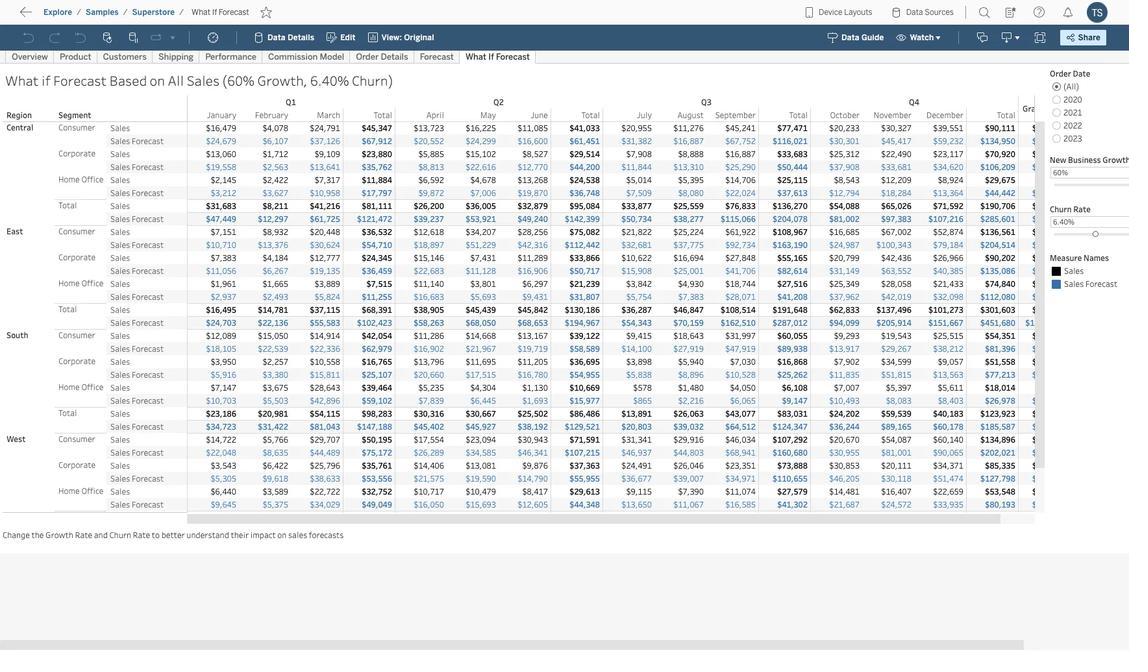 Task type: vqa. For each thing, say whether or not it's contained in the screenshot.
'If'
yes



Task type: locate. For each thing, give the bounding box(es) containing it.
2 / from the left
[[123, 8, 128, 17]]

if
[[212, 8, 217, 17]]

/ right to on the top of the page
[[77, 8, 81, 17]]

2 horizontal spatial /
[[179, 8, 184, 17]]

superstore
[[132, 8, 175, 17]]

/ right samples link
[[123, 8, 128, 17]]

to
[[58, 10, 69, 22]]

/
[[77, 8, 81, 17], [123, 8, 128, 17], [179, 8, 184, 17]]

1 horizontal spatial /
[[123, 8, 128, 17]]

content
[[71, 10, 112, 22]]

0 horizontal spatial /
[[77, 8, 81, 17]]

what
[[192, 8, 210, 17]]

/ left what
[[179, 8, 184, 17]]

explore
[[44, 8, 72, 17]]

explore link
[[43, 7, 73, 18]]

skip to content link
[[31, 7, 132, 25]]

what if forecast
[[192, 8, 249, 17]]



Task type: describe. For each thing, give the bounding box(es) containing it.
skip to content
[[34, 10, 112, 22]]

skip
[[34, 10, 56, 22]]

forecast
[[219, 8, 249, 17]]

samples link
[[85, 7, 119, 18]]

what if forecast element
[[188, 8, 253, 17]]

1 / from the left
[[77, 8, 81, 17]]

superstore link
[[132, 7, 175, 18]]

samples
[[86, 8, 119, 17]]

3 / from the left
[[179, 8, 184, 17]]

explore / samples / superstore /
[[44, 8, 184, 17]]



